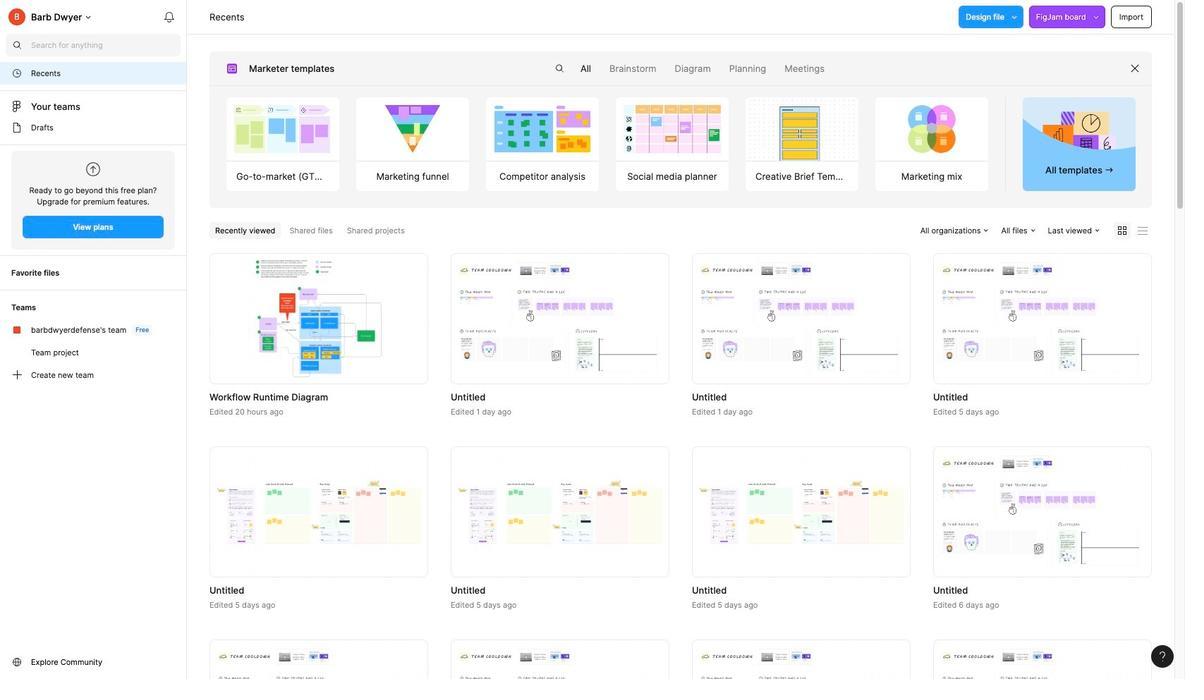 Task type: vqa. For each thing, say whether or not it's contained in the screenshot.
HELP image at right bottom
no



Task type: describe. For each thing, give the bounding box(es) containing it.
bell 32 image
[[158, 6, 181, 28]]

see all all templates image
[[1043, 111, 1116, 159]]

community 16 image
[[11, 657, 23, 668]]

search 32 image
[[548, 57, 571, 80]]

social media planner image
[[616, 97, 729, 161]]

marketing mix image
[[876, 97, 988, 161]]

competitor analysis image
[[486, 97, 599, 161]]

creative brief template image
[[739, 97, 866, 161]]



Task type: locate. For each thing, give the bounding box(es) containing it.
file thumbnail image
[[256, 260, 382, 378], [458, 262, 663, 376], [699, 262, 904, 376], [941, 262, 1145, 376], [941, 456, 1145, 569], [217, 480, 421, 544], [458, 480, 663, 544], [699, 480, 904, 544], [217, 649, 421, 680], [458, 649, 663, 680], [699, 649, 904, 680], [941, 649, 1145, 680]]

Search for anything text field
[[31, 40, 181, 51]]

page 16 image
[[11, 122, 23, 133]]

marketing funnel image
[[357, 97, 469, 161]]

go-to-market (gtm) strategy image
[[227, 97, 339, 161]]

search 32 image
[[6, 34, 28, 56]]

recent 16 image
[[11, 68, 23, 79]]



